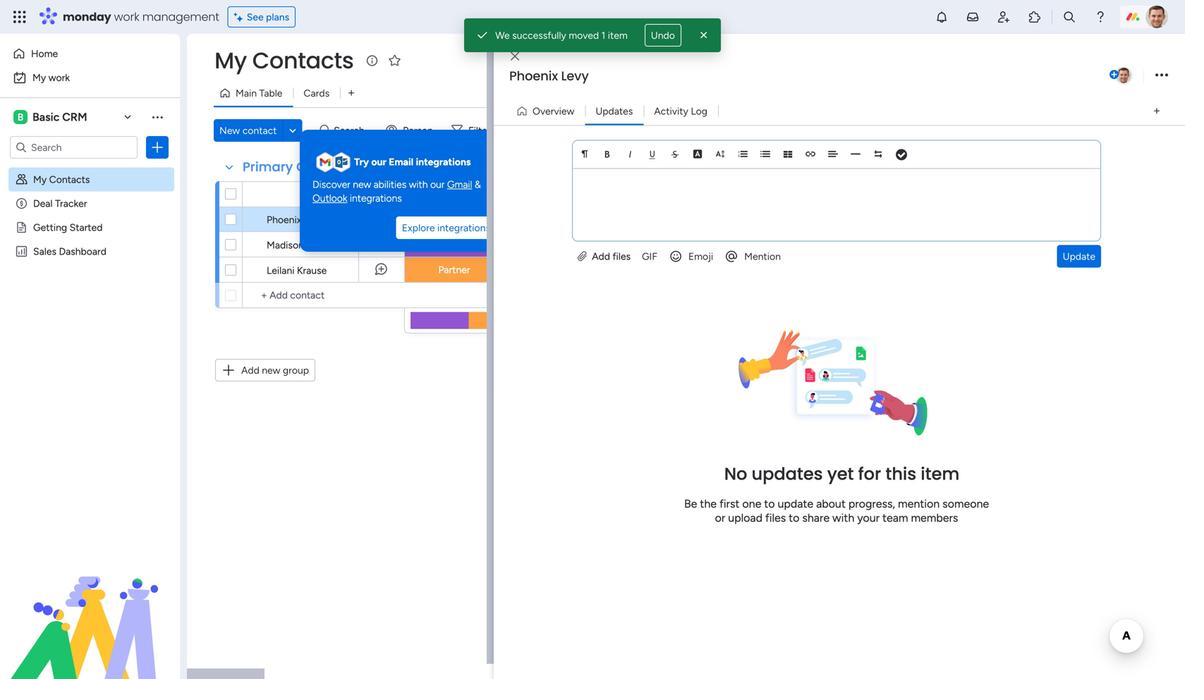 Task type: locate. For each thing, give the bounding box(es) containing it.
1 vertical spatial files
[[765, 512, 786, 525]]

1 vertical spatial with
[[833, 512, 855, 525]]

add for add new group
[[241, 364, 259, 376]]

share
[[802, 512, 830, 525]]

1 vertical spatial work
[[48, 72, 70, 84]]

customer down explore integrations
[[432, 238, 476, 250]]

dapulse addbtn image
[[1110, 71, 1119, 80]]

options image right 'dapulse addbtn' image
[[1156, 66, 1168, 85]]

0 vertical spatial work
[[114, 9, 139, 25]]

abilities
[[374, 178, 407, 190]]

1 vertical spatial add
[[241, 364, 259, 376]]

person button
[[380, 119, 442, 142]]

contacts for primary contacts field
[[296, 158, 356, 176]]

0 vertical spatial phoenix
[[509, 67, 558, 85]]

levy up doyle in the left top of the page
[[304, 214, 325, 226]]

update feed image
[[966, 10, 980, 24]]

contacts up tracker on the left of the page
[[49, 174, 90, 186]]

&bull; bullets image
[[761, 149, 770, 159]]

1. numbers image
[[738, 149, 748, 159]]

0 horizontal spatial terry turtle image
[[1115, 66, 1133, 85]]

1 vertical spatial phoenix levy
[[267, 214, 325, 226]]

option
[[0, 167, 180, 170]]

about
[[816, 497, 846, 511]]

plans
[[266, 11, 289, 23]]

files left gif popup button
[[613, 250, 631, 262]]

2 vertical spatial integrations
[[437, 222, 490, 234]]

list box
[[0, 165, 180, 454]]

show board description image
[[364, 54, 381, 68]]

levy up overview at the left
[[561, 67, 589, 85]]

add left group
[[241, 364, 259, 376]]

new contact button
[[214, 119, 283, 142]]

1 vertical spatial options image
[[150, 140, 164, 155]]

add for add files
[[592, 250, 610, 262]]

our inside discover new abilities with our gmail & outlook integrations
[[430, 178, 445, 190]]

basic
[[32, 110, 59, 124]]

new
[[353, 178, 371, 190], [262, 364, 280, 376]]

1 vertical spatial to
[[789, 512, 800, 525]]

1 horizontal spatial files
[[765, 512, 786, 525]]

my work option
[[8, 66, 171, 89]]

leilani krause
[[267, 265, 327, 277]]

explore integrations button
[[396, 217, 496, 239]]

0 vertical spatial phoenix levy
[[509, 67, 589, 85]]

integrations down type field at the left top of the page
[[437, 222, 490, 234]]

1 vertical spatial levy
[[304, 214, 325, 226]]

0 vertical spatial levy
[[561, 67, 589, 85]]

with
[[409, 178, 428, 190], [833, 512, 855, 525]]

v2 search image
[[320, 123, 330, 138]]

with down about
[[833, 512, 855, 525]]

0 horizontal spatial work
[[48, 72, 70, 84]]

update
[[778, 497, 814, 511]]

filter
[[468, 125, 491, 137]]

dapulse attachment image
[[578, 250, 587, 262]]

overview button
[[511, 100, 585, 122]]

0 horizontal spatial to
[[764, 497, 775, 511]]

work inside option
[[48, 72, 70, 84]]

0 horizontal spatial add
[[241, 364, 259, 376]]

your
[[857, 512, 880, 525]]

1 vertical spatial phoenix
[[267, 214, 302, 226]]

item
[[608, 29, 628, 41], [921, 463, 960, 486]]

contact
[[305, 188, 342, 200]]

deal tracker
[[33, 198, 87, 210]]

getting started
[[33, 222, 103, 234]]

work
[[114, 9, 139, 25], [48, 72, 70, 84]]

1 horizontal spatial our
[[430, 178, 445, 190]]

align image
[[828, 149, 838, 159]]

1 horizontal spatial work
[[114, 9, 139, 25]]

my work link
[[8, 66, 171, 89]]

explore integrations
[[402, 222, 490, 234]]

1 vertical spatial customer
[[432, 238, 476, 250]]

progress,
[[849, 497, 895, 511]]

yet
[[827, 463, 854, 486]]

to
[[764, 497, 775, 511], [789, 512, 800, 525]]

my
[[214, 45, 247, 76], [32, 72, 46, 84], [33, 174, 47, 186]]

see
[[247, 11, 264, 23]]

terry turtle image
[[1146, 6, 1168, 28], [1115, 66, 1133, 85]]

alert
[[464, 18, 721, 52]]

1 horizontal spatial phoenix levy
[[509, 67, 589, 85]]

0 vertical spatial customer
[[432, 213, 476, 225]]

integrations inside button
[[437, 222, 490, 234]]

0 horizontal spatial add view image
[[349, 88, 354, 98]]

work for monday
[[114, 9, 139, 25]]

my up deal at the left of the page
[[33, 174, 47, 186]]

management
[[142, 9, 219, 25]]

0 horizontal spatial phoenix levy
[[267, 214, 325, 226]]

contacts up discover
[[296, 158, 356, 176]]

work right the monday
[[114, 9, 139, 25]]

primary
[[243, 158, 293, 176]]

integrations down abilities
[[350, 192, 402, 204]]

update
[[1063, 250, 1096, 262]]

1 horizontal spatial add
[[592, 250, 610, 262]]

work for my
[[48, 72, 70, 84]]

table
[[259, 87, 283, 99]]

close image inside alert
[[697, 28, 711, 42]]

0 vertical spatial item
[[608, 29, 628, 41]]

1 horizontal spatial my contacts
[[214, 45, 354, 76]]

my contacts up the 'table'
[[214, 45, 354, 76]]

1 horizontal spatial close image
[[697, 28, 711, 42]]

0 vertical spatial files
[[613, 250, 631, 262]]

0 vertical spatial close image
[[697, 28, 711, 42]]

our right try
[[371, 156, 386, 168]]

1 horizontal spatial add view image
[[1154, 106, 1160, 116]]

0 horizontal spatial new
[[262, 364, 280, 376]]

1 horizontal spatial new
[[353, 178, 371, 190]]

with down the try our email integrations in the left top of the page
[[409, 178, 428, 190]]

1 horizontal spatial levy
[[561, 67, 589, 85]]

files down update
[[765, 512, 786, 525]]

mention
[[744, 250, 781, 262]]

1 horizontal spatial phoenix
[[509, 67, 558, 85]]

close image
[[697, 28, 711, 42], [511, 51, 519, 62]]

item up the mention
[[921, 463, 960, 486]]

My Contacts field
[[211, 45, 357, 76]]

gmail button
[[447, 178, 472, 192]]

bold image
[[603, 149, 612, 159]]

my inside option
[[32, 72, 46, 84]]

new inside discover new abilities with our gmail & outlook integrations
[[353, 178, 371, 190]]

new left group
[[262, 364, 280, 376]]

close image right "undo" button
[[697, 28, 711, 42]]

Phoenix Levy field
[[506, 67, 1107, 85]]

b
[[17, 111, 23, 123]]

phoenix up overview button
[[509, 67, 558, 85]]

1 vertical spatial add view image
[[1154, 106, 1160, 116]]

to right one
[[764, 497, 775, 511]]

1 horizontal spatial terry turtle image
[[1146, 6, 1168, 28]]

contacts up cards
[[252, 45, 354, 76]]

customer down type field at the left top of the page
[[432, 213, 476, 225]]

monday marketplace image
[[1028, 10, 1042, 24]]

options image down workspace options icon
[[150, 140, 164, 155]]

italic image
[[625, 149, 635, 159]]

underline image
[[648, 149, 658, 159]]

the
[[700, 497, 717, 511]]

help button
[[1113, 639, 1163, 662]]

work down "home"
[[48, 72, 70, 84]]

crm
[[62, 110, 87, 124]]

my work
[[32, 72, 70, 84]]

0 vertical spatial our
[[371, 156, 386, 168]]

log
[[691, 105, 708, 117]]

1 vertical spatial integrations
[[350, 192, 402, 204]]

1 vertical spatial our
[[430, 178, 445, 190]]

updates button
[[585, 100, 644, 122]]

cards button
[[293, 82, 340, 104]]

started
[[70, 222, 103, 234]]

0 horizontal spatial item
[[608, 29, 628, 41]]

overview
[[533, 105, 575, 117]]

home option
[[8, 42, 171, 65]]

doyle
[[306, 239, 332, 251]]

workspace selection element
[[13, 109, 89, 126]]

new inside button
[[262, 364, 280, 376]]

my up main
[[214, 45, 247, 76]]

1 vertical spatial my contacts
[[33, 174, 90, 186]]

levy inside field
[[561, 67, 589, 85]]

email
[[389, 156, 414, 168]]

close image down successfully at the left of the page
[[511, 51, 519, 62]]

1 vertical spatial new
[[262, 364, 280, 376]]

line image
[[851, 149, 861, 159]]

updates
[[752, 463, 823, 486]]

gmail
[[447, 178, 472, 190]]

1 horizontal spatial with
[[833, 512, 855, 525]]

0 horizontal spatial my contacts
[[33, 174, 90, 186]]

item right 1
[[608, 29, 628, 41]]

type
[[443, 188, 465, 200]]

primary contacts
[[243, 158, 356, 176]]

phoenix levy up madison doyle
[[267, 214, 325, 226]]

help
[[1125, 643, 1151, 658]]

phoenix up madison
[[267, 214, 302, 226]]

1 horizontal spatial to
[[789, 512, 800, 525]]

options image
[[1156, 66, 1168, 85], [150, 140, 164, 155]]

my contacts up deal tracker
[[33, 174, 90, 186]]

1 vertical spatial close image
[[511, 51, 519, 62]]

1 vertical spatial terry turtle image
[[1115, 66, 1133, 85]]

0 vertical spatial with
[[409, 178, 428, 190]]

customer
[[432, 213, 476, 225], [432, 238, 476, 250]]

invite members image
[[997, 10, 1011, 24]]

our left gmail
[[430, 178, 445, 190]]

add right dapulse attachment icon
[[592, 250, 610, 262]]

explore
[[402, 222, 435, 234]]

0 horizontal spatial with
[[409, 178, 428, 190]]

0 vertical spatial terry turtle image
[[1146, 6, 1168, 28]]

integrations up gmail
[[416, 156, 471, 168]]

to down update
[[789, 512, 800, 525]]

0 horizontal spatial phoenix
[[267, 214, 302, 226]]

see plans button
[[228, 6, 296, 28]]

add inside button
[[241, 364, 259, 376]]

angle down image
[[289, 125, 296, 136]]

phoenix levy up overview button
[[509, 67, 589, 85]]

outlook
[[313, 192, 347, 204]]

integrations inside discover new abilities with our gmail & outlook integrations
[[350, 192, 402, 204]]

cards
[[304, 87, 330, 99]]

1 horizontal spatial item
[[921, 463, 960, 486]]

0 vertical spatial new
[[353, 178, 371, 190]]

someone
[[943, 497, 989, 511]]

0 horizontal spatial files
[[613, 250, 631, 262]]

0 horizontal spatial close image
[[511, 51, 519, 62]]

1 horizontal spatial options image
[[1156, 66, 1168, 85]]

monday work management
[[63, 9, 219, 25]]

mention button
[[719, 245, 787, 268]]

my inside list box
[[33, 174, 47, 186]]

my down "home"
[[32, 72, 46, 84]]

0 vertical spatial add
[[592, 250, 610, 262]]

phoenix
[[509, 67, 558, 85], [267, 214, 302, 226]]

new down try
[[353, 178, 371, 190]]

add view image
[[349, 88, 354, 98], [1154, 106, 1160, 116]]

contacts inside field
[[296, 158, 356, 176]]



Task type: vqa. For each thing, say whether or not it's contained in the screenshot.
Leilani
yes



Task type: describe. For each thing, give the bounding box(es) containing it.
sales dashboard
[[33, 246, 106, 258]]

0 vertical spatial options image
[[1156, 66, 1168, 85]]

Search field
[[330, 121, 373, 140]]

&
[[475, 178, 481, 190]]

person
[[403, 125, 433, 137]]

with inside be the first one to update about progress, mention someone or upload files to share with your team members
[[833, 512, 855, 525]]

with inside discover new abilities with our gmail & outlook integrations
[[409, 178, 428, 190]]

main
[[236, 87, 257, 99]]

madison
[[267, 239, 304, 251]]

discover
[[313, 178, 350, 190]]

no updates yet for this item
[[724, 463, 960, 486]]

add new group button
[[215, 359, 315, 382]]

emoji button
[[663, 245, 719, 268]]

workspace options image
[[150, 110, 164, 124]]

text color image
[[693, 149, 703, 159]]

new for add
[[262, 364, 280, 376]]

members
[[911, 512, 958, 525]]

notifications image
[[935, 10, 949, 24]]

contacts inside list box
[[49, 174, 90, 186]]

Type field
[[440, 187, 469, 202]]

0 vertical spatial add view image
[[349, 88, 354, 98]]

madison doyle
[[267, 239, 332, 251]]

undo
[[651, 29, 675, 41]]

contacts for my contacts field
[[252, 45, 354, 76]]

emoji
[[688, 250, 713, 262]]

this
[[886, 463, 917, 486]]

table image
[[783, 149, 793, 159]]

gif button
[[636, 245, 663, 268]]

new for discover
[[353, 178, 371, 190]]

workspace image
[[13, 109, 28, 125]]

0 horizontal spatial our
[[371, 156, 386, 168]]

0 vertical spatial integrations
[[416, 156, 471, 168]]

first
[[720, 497, 740, 511]]

dashboard
[[59, 246, 106, 258]]

+ Add contact text field
[[250, 287, 398, 304]]

main table
[[236, 87, 283, 99]]

one
[[742, 497, 761, 511]]

discover new abilities with our gmail & outlook integrations
[[313, 178, 481, 204]]

phoenix inside field
[[509, 67, 558, 85]]

phoenix levy inside field
[[509, 67, 589, 85]]

help image
[[1094, 10, 1108, 24]]

add files
[[590, 250, 631, 262]]

home
[[31, 48, 58, 60]]

rtl ltr image
[[873, 149, 883, 159]]

link image
[[806, 149, 816, 159]]

new
[[219, 125, 240, 137]]

main table button
[[214, 82, 293, 104]]

team
[[883, 512, 908, 525]]

0 vertical spatial to
[[764, 497, 775, 511]]

activity log
[[654, 105, 708, 117]]

or
[[715, 512, 725, 525]]

alert containing we successfully moved 1 item
[[464, 18, 721, 52]]

mention
[[898, 497, 940, 511]]

activity
[[654, 105, 689, 117]]

0 horizontal spatial options image
[[150, 140, 164, 155]]

public board image
[[15, 221, 28, 234]]

checklist image
[[896, 150, 907, 160]]

activity log button
[[644, 100, 718, 122]]

gif
[[642, 250, 657, 262]]

1
[[601, 29, 606, 41]]

undo button
[[645, 24, 681, 47]]

sales
[[33, 246, 56, 258]]

size image
[[715, 149, 725, 159]]

0 horizontal spatial levy
[[304, 214, 325, 226]]

outlook button
[[313, 192, 347, 205]]

basic crm
[[32, 110, 87, 124]]

item inside alert
[[608, 29, 628, 41]]

1 vertical spatial item
[[921, 463, 960, 486]]

search everything image
[[1063, 10, 1077, 24]]

updates
[[596, 105, 633, 117]]

lottie animation element
[[0, 537, 180, 679]]

update button
[[1057, 245, 1101, 268]]

try
[[354, 156, 369, 168]]

be the first one to update about progress, mention someone or upload files to share with your team members
[[684, 497, 989, 525]]

moved
[[569, 29, 599, 41]]

leilani
[[267, 265, 295, 277]]

select product image
[[13, 10, 27, 24]]

tracker
[[55, 198, 87, 210]]

monday
[[63, 9, 111, 25]]

successfully
[[512, 29, 566, 41]]

format image
[[580, 149, 590, 159]]

we successfully moved 1 item
[[495, 29, 628, 41]]

files inside be the first one to update about progress, mention someone or upload files to share with your team members
[[765, 512, 786, 525]]

we
[[495, 29, 510, 41]]

add to favorites image
[[388, 53, 402, 67]]

krause
[[297, 265, 327, 277]]

2 customer from the top
[[432, 238, 476, 250]]

strikethrough image
[[670, 149, 680, 159]]

group
[[283, 364, 309, 376]]

lottie animation image
[[0, 537, 180, 679]]

getting
[[33, 222, 67, 234]]

partner
[[438, 264, 470, 276]]

add new group
[[241, 364, 309, 376]]

Primary Contacts field
[[239, 158, 359, 176]]

list box containing my contacts
[[0, 165, 180, 454]]

filter button
[[446, 119, 513, 142]]

no
[[724, 463, 747, 486]]

home link
[[8, 42, 171, 65]]

0 vertical spatial my contacts
[[214, 45, 354, 76]]

be
[[684, 497, 697, 511]]

see plans
[[247, 11, 289, 23]]

public dashboard image
[[15, 245, 28, 258]]

for
[[858, 463, 881, 486]]

1 customer from the top
[[432, 213, 476, 225]]

contact
[[242, 125, 277, 137]]

upload
[[728, 512, 763, 525]]

Search in workspace field
[[30, 139, 118, 156]]

deal
[[33, 198, 53, 210]]



